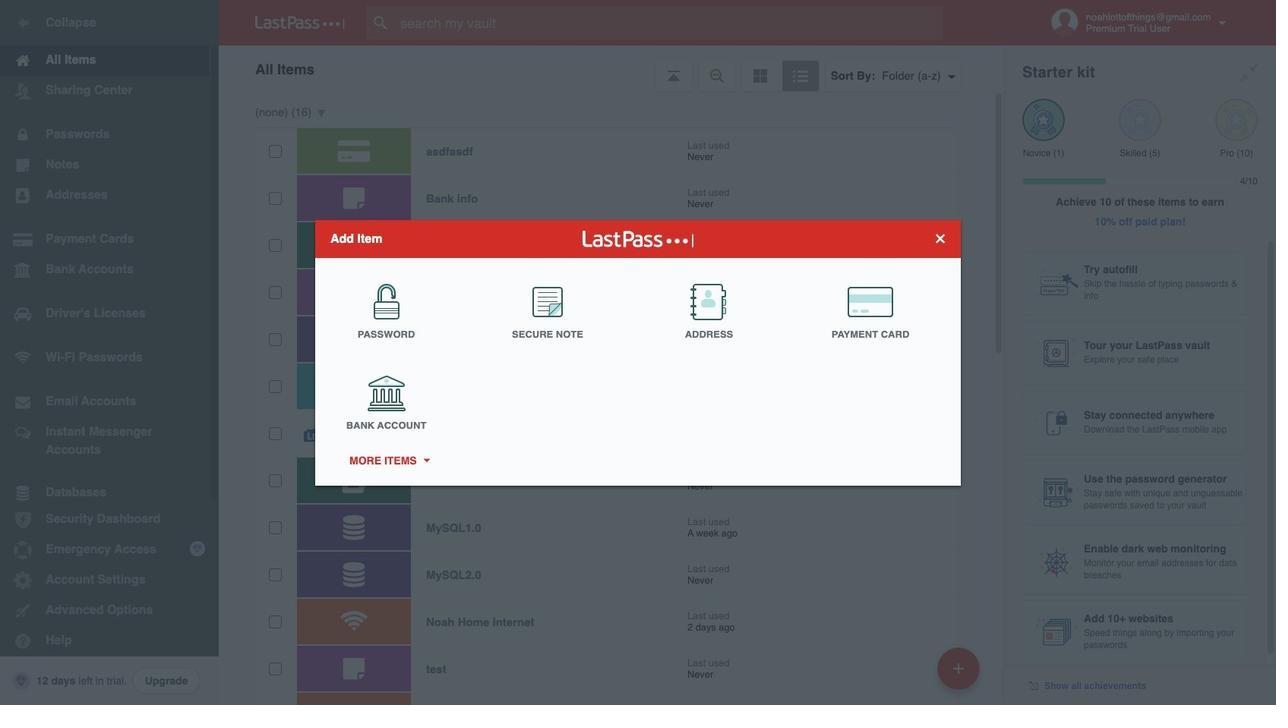 Task type: locate. For each thing, give the bounding box(es) containing it.
main navigation navigation
[[0, 0, 219, 706]]

lastpass image
[[255, 16, 345, 30]]

caret right image
[[421, 459, 432, 463]]

vault options navigation
[[219, 46, 1005, 91]]

new item image
[[954, 664, 964, 674]]

dialog
[[315, 220, 961, 486]]

Search search field
[[366, 6, 973, 40]]



Task type: describe. For each thing, give the bounding box(es) containing it.
new item navigation
[[932, 644, 989, 706]]

search my vault text field
[[366, 6, 973, 40]]



Task type: vqa. For each thing, say whether or not it's contained in the screenshot.
caret right 'ICON'
yes



